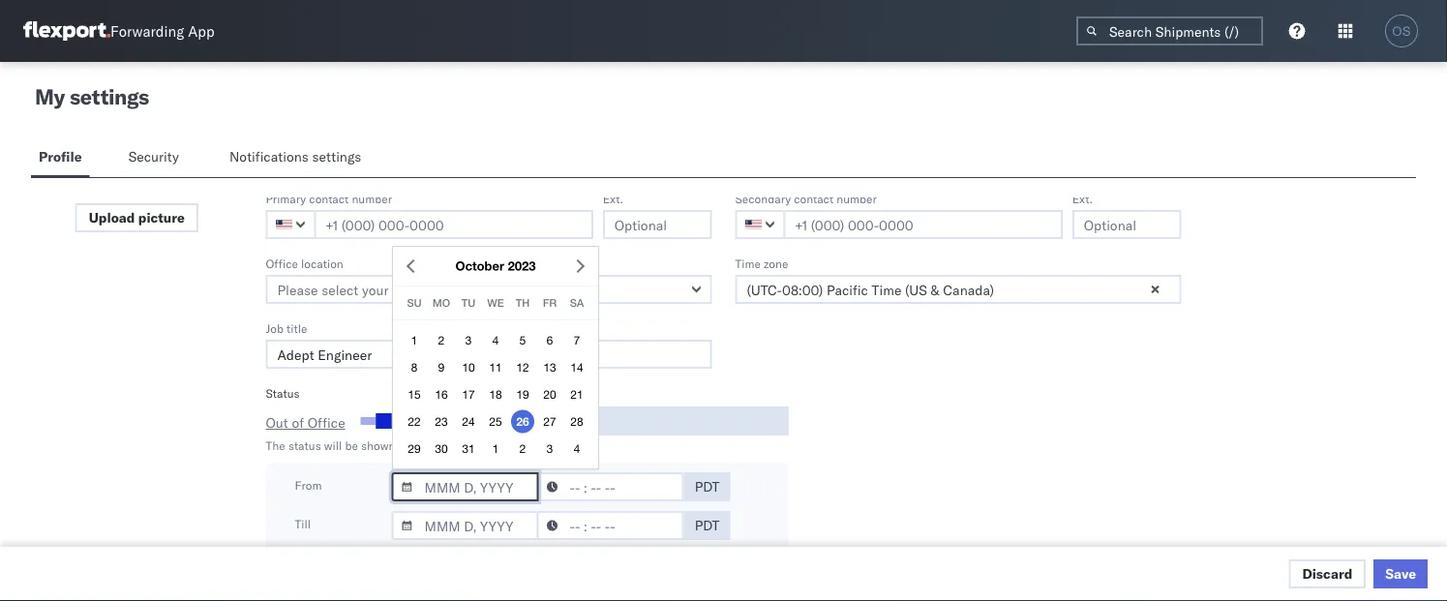 Task type: describe. For each thing, give the bounding box(es) containing it.
we
[[488, 297, 504, 309]]

title
[[287, 321, 307, 336]]

22 button
[[403, 410, 426, 433]]

upload picture
[[89, 209, 185, 226]]

the
[[509, 438, 526, 453]]

14 button
[[566, 356, 589, 379]]

23
[[435, 415, 448, 428]]

upload picture button
[[75, 203, 198, 232]]

11 button
[[484, 356, 508, 379]]

26
[[517, 415, 529, 428]]

picture
[[138, 209, 185, 226]]

save
[[1386, 566, 1417, 583]]

forwarding app
[[110, 22, 215, 40]]

28
[[571, 415, 584, 428]]

out
[[266, 415, 288, 431]]

13
[[544, 361, 557, 374]]

5 button
[[511, 329, 535, 352]]

24
[[462, 415, 475, 428]]

in
[[496, 438, 506, 453]]

1 vertical spatial 3 button
[[539, 437, 562, 460]]

Please select your office location text field
[[266, 275, 712, 304]]

29
[[408, 442, 421, 456]]

23 button
[[430, 410, 453, 433]]

31
[[462, 442, 475, 456]]

secondary contact number
[[736, 191, 877, 206]]

forwarding
[[110, 22, 184, 40]]

month  2023-10 element
[[399, 327, 592, 462]]

30
[[435, 442, 448, 456]]

1 horizontal spatial 2
[[520, 442, 526, 456]]

till
[[295, 517, 311, 532]]

upload
[[89, 209, 135, 226]]

zone
[[764, 256, 789, 271]]

security
[[128, 148, 179, 165]]

united states text field for primary
[[266, 210, 316, 239]]

office location
[[266, 256, 344, 271]]

job title
[[266, 321, 307, 336]]

8 button
[[403, 356, 426, 379]]

th
[[516, 297, 530, 309]]

pdt for till
[[695, 517, 720, 534]]

out of office
[[266, 415, 345, 431]]

-- : -- -- text field for till
[[537, 511, 684, 540]]

united states text field for secondary
[[736, 210, 786, 239]]

be
[[345, 438, 358, 453]]

12
[[517, 361, 529, 374]]

from
[[295, 478, 322, 493]]

6 button
[[539, 329, 562, 352]]

1 vertical spatial 1
[[493, 442, 499, 456]]

9 button
[[430, 356, 453, 379]]

ext. for primary contact number
[[603, 191, 624, 206]]

notifications settings button
[[222, 139, 378, 177]]

status
[[266, 386, 300, 401]]

4 for top 4 button
[[493, 334, 499, 347]]

os button
[[1380, 9, 1425, 53]]

october 2023
[[456, 259, 536, 274]]

OOO till... text field
[[441, 407, 789, 436]]

location
[[301, 256, 344, 271]]

5
[[520, 334, 526, 347]]

10
[[462, 361, 475, 374]]

status
[[289, 438, 321, 453]]

settings for my settings
[[70, 83, 149, 110]]

0 horizontal spatial 3 button
[[457, 329, 480, 352]]

19 button
[[511, 383, 535, 406]]

10 button
[[457, 356, 480, 379]]

shown
[[361, 438, 396, 453]]

17
[[462, 388, 475, 401]]

optional telephone field for secondary contact number
[[1073, 210, 1182, 239]]

forwarding app link
[[23, 21, 215, 41]]

16
[[435, 388, 448, 401]]

7
[[574, 334, 580, 347]]

7 button
[[566, 329, 589, 352]]

18
[[489, 388, 502, 401]]

primary contact number
[[266, 191, 392, 206]]

1 vertical spatial office
[[308, 415, 345, 431]]

to
[[424, 438, 435, 453]]

app
[[188, 22, 215, 40]]

8
[[411, 361, 418, 374]]

os
[[1393, 24, 1412, 38]]

settings for notifications settings
[[312, 148, 362, 165]]

profile button
[[31, 139, 90, 177]]



Task type: locate. For each thing, give the bounding box(es) containing it.
-- : -- -- text field for from
[[537, 473, 684, 502]]

24 button
[[457, 410, 480, 433]]

1 horizontal spatial optional telephone field
[[1073, 210, 1182, 239]]

(UTC-08:00) Pacific Time (US & Canada) text field
[[736, 275, 1182, 304]]

20
[[544, 388, 557, 401]]

name
[[464, 438, 493, 453]]

0 vertical spatial office
[[266, 256, 298, 271]]

primary
[[266, 191, 306, 206]]

settings inside button
[[312, 148, 362, 165]]

1 horizontal spatial 1 button
[[484, 437, 508, 460]]

16 button
[[430, 383, 453, 406]]

1
[[411, 334, 418, 347], [493, 442, 499, 456]]

1 vertical spatial 4
[[574, 442, 580, 456]]

1 horizontal spatial ext.
[[1073, 191, 1094, 206]]

28 button
[[566, 410, 589, 433]]

14
[[571, 361, 584, 374]]

18 button
[[484, 383, 508, 406]]

3 button up 10 button
[[457, 329, 480, 352]]

3 down 27
[[547, 442, 553, 456]]

0 vertical spatial 4 button
[[484, 329, 508, 352]]

1 left the in the left bottom of the page
[[493, 442, 499, 456]]

0 horizontal spatial 1 button
[[403, 329, 426, 352]]

1 button left the in the left bottom of the page
[[484, 437, 508, 460]]

united states text field down secondary
[[736, 210, 786, 239]]

save button
[[1375, 560, 1429, 589]]

1 vertical spatial 1 button
[[484, 437, 508, 460]]

2 ext. from the left
[[1073, 191, 1094, 206]]

the
[[266, 438, 286, 453]]

number for primary contact number
[[352, 191, 392, 206]]

1 horizontal spatial 4 button
[[566, 437, 589, 460]]

0 horizontal spatial 1
[[411, 334, 418, 347]]

+1 (000) 000-0000 telephone field
[[314, 210, 593, 239]]

0 horizontal spatial 4
[[493, 334, 499, 347]]

17 button
[[457, 383, 480, 406]]

1 horizontal spatial 2 button
[[511, 437, 535, 460]]

mmm d, yyyy text field for till
[[392, 511, 539, 540]]

your
[[438, 438, 461, 453]]

0 horizontal spatial united states text field
[[266, 210, 316, 239]]

0 horizontal spatial 4 button
[[484, 329, 508, 352]]

2 mmm d, yyyy text field from the top
[[392, 511, 539, 540]]

4 left 5
[[493, 334, 499, 347]]

notifications
[[229, 148, 309, 165]]

26 button
[[511, 410, 535, 433]]

discard
[[1303, 566, 1353, 583]]

3 up 10
[[466, 334, 472, 347]]

ext. for secondary contact number
[[1073, 191, 1094, 206]]

1 vertical spatial 2
[[520, 442, 526, 456]]

1 horizontal spatial office
[[308, 415, 345, 431]]

tu
[[462, 297, 476, 309]]

3
[[466, 334, 472, 347], [547, 442, 553, 456]]

1 optional telephone field from the left
[[603, 210, 712, 239]]

1 united states text field from the left
[[266, 210, 316, 239]]

pdt for from
[[695, 478, 720, 495]]

United States text field
[[266, 210, 316, 239], [736, 210, 786, 239]]

25 button
[[484, 410, 508, 433]]

the status will be shown next to your name in the messages.
[[266, 438, 584, 453]]

1 vertical spatial 2 button
[[511, 437, 535, 460]]

1 pdt from the top
[[695, 478, 720, 495]]

1 vertical spatial -- : -- -- text field
[[537, 511, 684, 540]]

0 horizontal spatial 2 button
[[430, 329, 453, 352]]

22
[[408, 415, 421, 428]]

2 up 9
[[438, 334, 445, 347]]

12 button
[[511, 356, 535, 379]]

2 optional telephone field from the left
[[1073, 210, 1182, 239]]

1 button up 8 button
[[403, 329, 426, 352]]

contact right primary
[[309, 191, 349, 206]]

0 vertical spatial 3 button
[[457, 329, 480, 352]]

contact for primary
[[309, 191, 349, 206]]

2 button right in
[[511, 437, 535, 460]]

1 horizontal spatial 1
[[493, 442, 499, 456]]

1 up 8
[[411, 334, 418, 347]]

0 vertical spatial 2 button
[[430, 329, 453, 352]]

0 horizontal spatial number
[[352, 191, 392, 206]]

pdt
[[695, 478, 720, 495], [695, 517, 720, 534]]

will
[[324, 438, 342, 453]]

of
[[292, 415, 304, 431]]

15 button
[[403, 383, 426, 406]]

25
[[489, 415, 502, 428]]

2 pdt from the top
[[695, 517, 720, 534]]

Optional telephone field
[[603, 210, 712, 239], [1073, 210, 1182, 239]]

1 horizontal spatial united states text field
[[736, 210, 786, 239]]

0 horizontal spatial office
[[266, 256, 298, 271]]

0 vertical spatial 1 button
[[403, 329, 426, 352]]

0 horizontal spatial settings
[[70, 83, 149, 110]]

4
[[493, 334, 499, 347], [574, 442, 580, 456]]

0 horizontal spatial 3
[[466, 334, 472, 347]]

profile
[[39, 148, 82, 165]]

1 vertical spatial 4 button
[[566, 437, 589, 460]]

my
[[35, 83, 65, 110]]

number up +1 (000) 000-0000 telephone field
[[837, 191, 877, 206]]

0 vertical spatial 2
[[438, 334, 445, 347]]

11
[[489, 361, 502, 374]]

contact
[[309, 191, 349, 206], [794, 191, 834, 206]]

contact right secondary
[[794, 191, 834, 206]]

13 button
[[539, 356, 562, 379]]

2 united states text field from the left
[[736, 210, 786, 239]]

optional telephone field for primary contact number
[[603, 210, 712, 239]]

Search Shipments (/) text field
[[1077, 16, 1264, 46]]

su
[[407, 297, 422, 309]]

contact for secondary
[[794, 191, 834, 206]]

0 horizontal spatial optional telephone field
[[603, 210, 712, 239]]

1 vertical spatial mmm d, yyyy text field
[[392, 511, 539, 540]]

None checkbox
[[361, 417, 388, 425]]

4 button left 5
[[484, 329, 508, 352]]

3 button
[[457, 329, 480, 352], [539, 437, 562, 460]]

1 vertical spatial settings
[[312, 148, 362, 165]]

1 number from the left
[[352, 191, 392, 206]]

30 button
[[430, 437, 453, 460]]

number down notifications settings button
[[352, 191, 392, 206]]

0 vertical spatial 4
[[493, 334, 499, 347]]

2 contact from the left
[[794, 191, 834, 206]]

fr
[[543, 297, 557, 309]]

ext.
[[603, 191, 624, 206], [1073, 191, 1094, 206]]

settings up primary contact number
[[312, 148, 362, 165]]

0 horizontal spatial contact
[[309, 191, 349, 206]]

MMM D, YYYY text field
[[392, 473, 539, 502], [392, 511, 539, 540]]

october
[[456, 259, 505, 274]]

1 horizontal spatial 3 button
[[539, 437, 562, 460]]

1 vertical spatial 3
[[547, 442, 553, 456]]

notifications settings
[[229, 148, 362, 165]]

1 ext. from the left
[[603, 191, 624, 206]]

number
[[352, 191, 392, 206], [837, 191, 877, 206]]

sa
[[570, 297, 584, 309]]

united states text field down primary
[[266, 210, 316, 239]]

1 vertical spatial pdt
[[695, 517, 720, 534]]

mmm d, yyyy text field for from
[[392, 473, 539, 502]]

4 for the bottom 4 button
[[574, 442, 580, 456]]

2 -- : -- -- text field from the top
[[537, 511, 684, 540]]

4 button
[[484, 329, 508, 352], [566, 437, 589, 460]]

21 button
[[566, 383, 589, 406]]

27 button
[[539, 410, 562, 433]]

flexport. image
[[23, 21, 110, 41]]

1 mmm d, yyyy text field from the top
[[392, 473, 539, 502]]

2 number from the left
[[837, 191, 877, 206]]

3 button down 27 button
[[539, 437, 562, 460]]

1 horizontal spatial 3
[[547, 442, 553, 456]]

1 horizontal spatial number
[[837, 191, 877, 206]]

1 horizontal spatial contact
[[794, 191, 834, 206]]

settings
[[70, 83, 149, 110], [312, 148, 362, 165]]

0 vertical spatial mmm d, yyyy text field
[[392, 473, 539, 502]]

21
[[571, 388, 584, 401]]

-- : -- -- text field
[[537, 473, 684, 502], [537, 511, 684, 540]]

4 button down 28 button
[[566, 437, 589, 460]]

Job title text field
[[266, 340, 712, 369]]

2 button
[[430, 329, 453, 352], [511, 437, 535, 460]]

office left location
[[266, 256, 298, 271]]

2 right in
[[520, 442, 526, 456]]

my settings
[[35, 83, 149, 110]]

number for secondary contact number
[[837, 191, 877, 206]]

0 vertical spatial 3
[[466, 334, 472, 347]]

time zone
[[736, 256, 789, 271]]

4 down the 28 in the left of the page
[[574, 442, 580, 456]]

security button
[[121, 139, 191, 177]]

next
[[399, 438, 421, 453]]

messages.
[[529, 438, 584, 453]]

secondary
[[736, 191, 791, 206]]

1 -- : -- -- text field from the top
[[537, 473, 684, 502]]

job
[[266, 321, 284, 336]]

0 vertical spatial -- : -- -- text field
[[537, 473, 684, 502]]

office up will at the bottom left of the page
[[308, 415, 345, 431]]

+1 (000) 000-0000 telephone field
[[784, 210, 1063, 239]]

0 horizontal spatial 2
[[438, 334, 445, 347]]

1 horizontal spatial settings
[[312, 148, 362, 165]]

1 horizontal spatial 4
[[574, 442, 580, 456]]

1 contact from the left
[[309, 191, 349, 206]]

mo
[[433, 297, 450, 309]]

0 vertical spatial 1
[[411, 334, 418, 347]]

31 button
[[457, 437, 480, 460]]

2 button up 9 button
[[430, 329, 453, 352]]

9
[[438, 361, 445, 374]]

27
[[544, 415, 557, 428]]

0 vertical spatial settings
[[70, 83, 149, 110]]

0 vertical spatial pdt
[[695, 478, 720, 495]]

29 button
[[403, 437, 426, 460]]

19
[[517, 388, 529, 401]]

2
[[438, 334, 445, 347], [520, 442, 526, 456]]

0 horizontal spatial ext.
[[603, 191, 624, 206]]

settings right my
[[70, 83, 149, 110]]



Task type: vqa. For each thing, say whether or not it's contained in the screenshot.


